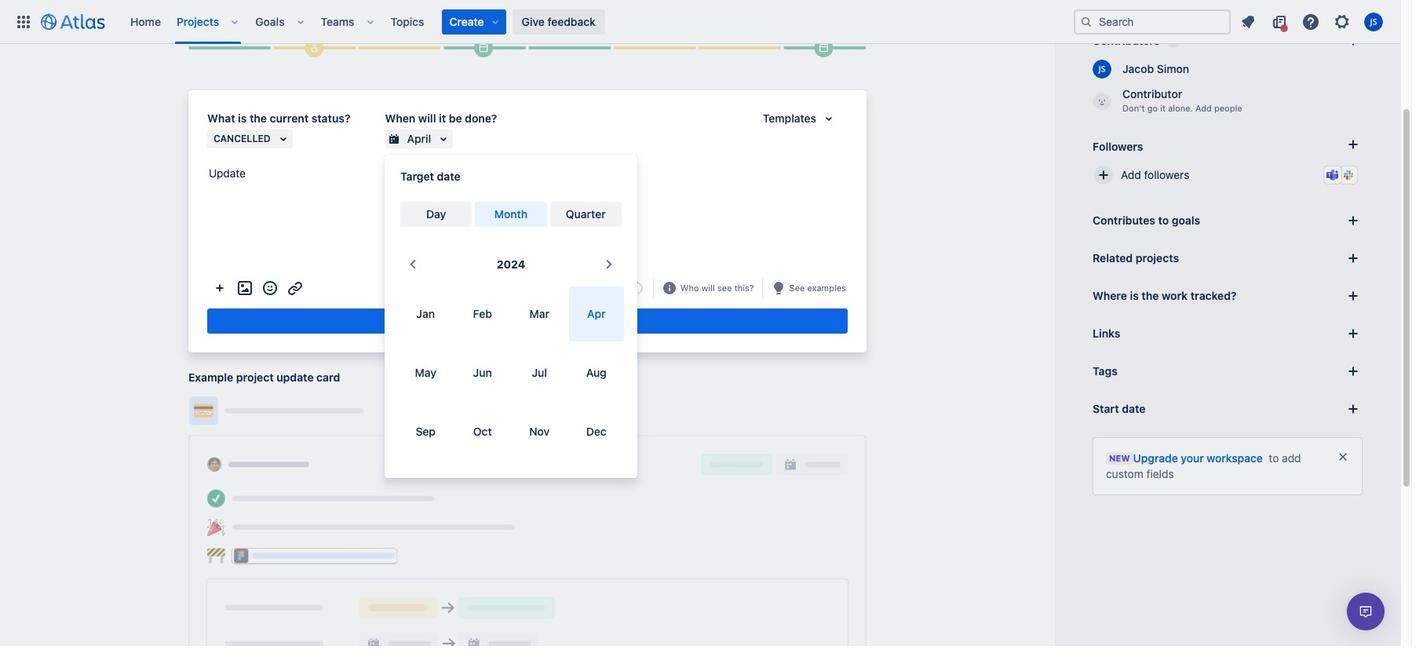 Task type: locate. For each thing, give the bounding box(es) containing it.
add right alone.
[[1196, 103, 1212, 113]]

jun button
[[455, 346, 510, 401]]

will
[[418, 112, 436, 125], [702, 282, 715, 293]]

cancelled button
[[207, 130, 293, 149]]

date right start
[[1122, 402, 1146, 415]]

goals
[[1172, 214, 1201, 227]]

project left update
[[236, 371, 274, 384]]

teams
[[321, 15, 355, 28]]

more actions image
[[210, 279, 229, 298]]

who
[[681, 282, 699, 293]]

0 vertical spatial date
[[437, 170, 461, 183]]

1 project from the top
[[236, 16, 274, 29]]

who will see this?
[[681, 282, 754, 293]]

is right the where
[[1131, 289, 1139, 302]]

work
[[1162, 289, 1188, 302]]

followers
[[1145, 168, 1190, 181]]

0 vertical spatial the
[[250, 112, 267, 125]]

the up cancelled button
[[250, 112, 267, 125]]

see previous year image
[[404, 255, 423, 274]]

jul
[[532, 366, 547, 379]]

close banner image
[[1337, 451, 1350, 463]]

when
[[385, 112, 416, 125]]

nov button
[[512, 404, 567, 459]]

Main content area, start typing to enter text. text field
[[207, 164, 848, 189]]

add a follower image
[[1345, 135, 1363, 154]]

go
[[1148, 103, 1158, 113]]

may button
[[399, 346, 453, 401]]

post
[[516, 314, 539, 328]]

1 horizontal spatial date
[[1122, 402, 1146, 415]]

month
[[495, 207, 528, 221]]

is up cancelled
[[238, 112, 247, 125]]

0 horizontal spatial will
[[418, 112, 436, 125]]

1 horizontal spatial to
[[1269, 452, 1280, 465]]

done?
[[465, 112, 497, 125]]

the for work
[[1142, 289, 1160, 302]]

0 vertical spatial project
[[236, 16, 274, 29]]

new
[[1110, 453, 1131, 463]]

0 horizontal spatial the
[[250, 112, 267, 125]]

project for history
[[236, 16, 274, 29]]

to left goals
[[1159, 214, 1170, 227]]

it left be
[[439, 112, 446, 125]]

help image
[[1302, 12, 1321, 31]]

slack logo showing nan channels are connected to this project image
[[1343, 169, 1356, 181]]

new upgrade your workspace
[[1110, 452, 1263, 465]]

will left see
[[702, 282, 715, 293]]

current
[[270, 112, 309, 125]]

insert emoji image
[[261, 279, 280, 298]]

0 vertical spatial is
[[238, 112, 247, 125]]

project
[[236, 16, 274, 29], [236, 371, 274, 384]]

jan
[[417, 307, 435, 320]]

1 vertical spatial project
[[236, 371, 274, 384]]

0 vertical spatial example
[[188, 16, 233, 29]]

search image
[[1081, 15, 1093, 28]]

be
[[449, 112, 462, 125]]

0 horizontal spatial it
[[439, 112, 446, 125]]

1
[[1172, 35, 1176, 46]]

see
[[718, 282, 732, 293]]

will up april
[[418, 112, 436, 125]]

day button
[[401, 202, 472, 227]]

this?
[[735, 282, 754, 293]]

target date
[[401, 170, 461, 183]]

contributor
[[1123, 87, 1183, 101]]

1 vertical spatial to
[[1269, 452, 1280, 465]]

add
[[1196, 103, 1212, 113], [1121, 168, 1142, 181]]

is for what
[[238, 112, 247, 125]]

when will it be done?
[[385, 112, 497, 125]]

will for when
[[418, 112, 436, 125]]

may
[[415, 366, 437, 379]]

templates button
[[754, 109, 848, 128]]

1 vertical spatial example
[[188, 371, 233, 384]]

topics
[[391, 15, 425, 28]]

project left history
[[236, 16, 274, 29]]

contributors
[[1093, 34, 1161, 47]]

contributes to goals
[[1093, 214, 1201, 227]]

don't
[[1123, 103, 1145, 113]]

see next year image
[[600, 255, 619, 274]]

card
[[317, 371, 340, 384]]

see examples
[[790, 282, 847, 293]]

the
[[250, 112, 267, 125], [1142, 289, 1160, 302]]

2024
[[497, 258, 526, 271]]

cancelled
[[214, 133, 271, 145]]

it inside contributor don't go it alone. add people
[[1161, 103, 1166, 113]]

tags
[[1093, 364, 1118, 378]]

1 example from the top
[[188, 16, 233, 29]]

update
[[209, 167, 246, 180]]

it right go
[[1161, 103, 1166, 113]]

contributes
[[1093, 214, 1156, 227]]

date right target
[[437, 170, 461, 183]]

2 project from the top
[[236, 371, 274, 384]]

add follower image
[[1095, 166, 1114, 185]]

1 horizontal spatial the
[[1142, 289, 1160, 302]]

mar
[[530, 307, 550, 320]]

give
[[522, 15, 545, 28]]

oct
[[473, 425, 492, 438]]

will inside who will see this? popup button
[[702, 282, 715, 293]]

1 horizontal spatial will
[[702, 282, 715, 293]]

to inside to add custom fields
[[1269, 452, 1280, 465]]

the left work
[[1142, 289, 1160, 302]]

jul button
[[512, 346, 567, 401]]

it
[[1161, 103, 1166, 113], [439, 112, 446, 125]]

1 vertical spatial the
[[1142, 289, 1160, 302]]

1 horizontal spatial add
[[1196, 103, 1212, 113]]

feedback
[[548, 15, 596, 28]]

1 vertical spatial is
[[1131, 289, 1139, 302]]

0 horizontal spatial to
[[1159, 214, 1170, 227]]

1 horizontal spatial it
[[1161, 103, 1166, 113]]

0 vertical spatial add
[[1196, 103, 1212, 113]]

sep button
[[399, 404, 453, 459]]

open intercom messenger image
[[1357, 602, 1376, 621]]

see
[[790, 282, 805, 293]]

add right add follower icon
[[1121, 168, 1142, 181]]

0 horizontal spatial date
[[437, 170, 461, 183]]

1 vertical spatial add
[[1121, 168, 1142, 181]]

tracked?
[[1191, 289, 1237, 302]]

to left add
[[1269, 452, 1280, 465]]

1 vertical spatial will
[[702, 282, 715, 293]]

projects
[[177, 15, 219, 28]]

dec
[[586, 425, 607, 438]]

banner
[[0, 0, 1401, 44]]

to
[[1159, 214, 1170, 227], [1269, 452, 1280, 465]]

start
[[1093, 402, 1120, 415]]

add
[[1283, 452, 1302, 465]]

0 horizontal spatial is
[[238, 112, 247, 125]]

1 vertical spatial date
[[1122, 402, 1146, 415]]

0 horizontal spatial add
[[1121, 168, 1142, 181]]

2 example from the top
[[188, 371, 233, 384]]

related projects
[[1093, 251, 1180, 265]]

top element
[[9, 0, 1074, 44]]

teams link
[[316, 9, 359, 34]]

templates
[[763, 112, 817, 125]]

0 vertical spatial will
[[418, 112, 436, 125]]

1 horizontal spatial is
[[1131, 289, 1139, 302]]



Task type: describe. For each thing, give the bounding box(es) containing it.
msteams logo showing  channels are connected to this project image
[[1327, 169, 1340, 181]]

jun
[[473, 366, 492, 379]]

who will see this? button
[[679, 281, 756, 296]]

quarter button
[[550, 202, 622, 227]]

month button
[[475, 202, 547, 227]]

update
[[277, 371, 314, 384]]

add inside button
[[1121, 168, 1142, 181]]

related
[[1093, 251, 1133, 265]]

dec button
[[569, 404, 624, 459]]

give feedback
[[522, 15, 596, 28]]

status?
[[312, 112, 351, 125]]

links
[[1093, 327, 1121, 340]]

insert link image
[[286, 279, 305, 298]]

6/280
[[602, 283, 627, 293]]

people
[[1215, 103, 1243, 113]]

date for start date
[[1122, 402, 1146, 415]]

feb
[[473, 307, 492, 320]]

jan button
[[399, 287, 453, 342]]

oct button
[[455, 404, 510, 459]]

0 vertical spatial to
[[1159, 214, 1170, 227]]

banner containing home
[[0, 0, 1401, 44]]

where is the work tracked?
[[1093, 289, 1237, 302]]

example project history
[[188, 16, 314, 29]]

start date
[[1093, 402, 1146, 415]]

day
[[426, 207, 446, 221]]

example for example project history
[[188, 16, 233, 29]]

aug button
[[569, 346, 624, 401]]

example for example project update card
[[188, 371, 233, 384]]

feb button
[[455, 287, 510, 342]]

post button
[[207, 309, 848, 334]]

home link
[[126, 9, 166, 34]]

nov
[[530, 425, 550, 438]]

see examples button
[[788, 281, 848, 296]]

what is the current status?
[[207, 112, 351, 125]]

workspace
[[1207, 452, 1263, 465]]

examples
[[808, 282, 847, 293]]

date for target date
[[437, 170, 461, 183]]

alone.
[[1169, 103, 1194, 113]]

history
[[277, 16, 314, 29]]

quarter
[[566, 207, 606, 221]]

add inside contributor don't go it alone. add people
[[1196, 103, 1212, 113]]

home
[[130, 15, 161, 28]]

target
[[401, 170, 434, 183]]

add followers
[[1121, 168, 1190, 181]]

project for update
[[236, 371, 274, 384]]

will for who
[[702, 282, 715, 293]]

give feedback button
[[513, 9, 605, 34]]

topics link
[[386, 9, 429, 34]]

custom
[[1107, 467, 1144, 481]]

projects link
[[172, 9, 224, 34]]

add followers button
[[1087, 158, 1370, 192]]

upgrade
[[1134, 452, 1179, 465]]

add files, videos, or images image
[[236, 279, 254, 298]]

projects
[[1136, 251, 1180, 265]]

april
[[407, 132, 431, 145]]

is for where
[[1131, 289, 1139, 302]]

goals
[[255, 15, 285, 28]]

to add custom fields
[[1107, 452, 1302, 481]]

Search field
[[1074, 9, 1231, 34]]

what
[[207, 112, 235, 125]]

mar button
[[512, 287, 567, 342]]

fields
[[1147, 467, 1175, 481]]

aug
[[586, 366, 607, 379]]

apr button
[[569, 287, 624, 342]]

example project update card
[[188, 371, 340, 384]]

sep
[[416, 425, 436, 438]]

the for current
[[250, 112, 267, 125]]

apr
[[587, 307, 606, 320]]

followers
[[1093, 139, 1144, 153]]

your
[[1181, 452, 1205, 465]]

contributor don't go it alone. add people
[[1123, 87, 1243, 113]]

april button
[[385, 130, 453, 149]]



Task type: vqa. For each thing, say whether or not it's contained in the screenshot.
1
yes



